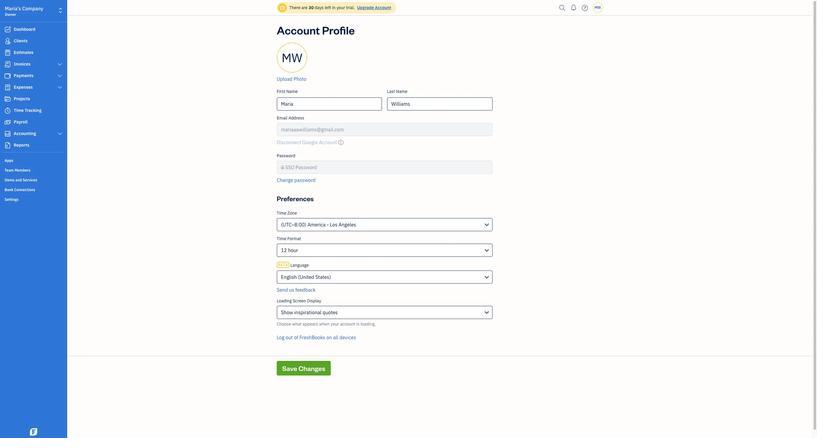Task type: describe. For each thing, give the bounding box(es) containing it.
accounting link
[[2, 129, 65, 140]]

settings
[[5, 198, 19, 202]]

quotes
[[323, 310, 338, 316]]

loading
[[277, 299, 292, 304]]

time tracking
[[14, 108, 42, 113]]

sso password
[[285, 165, 317, 171]]

upgrade
[[357, 5, 374, 10]]

clients
[[14, 38, 28, 44]]

bank connections
[[5, 188, 35, 192]]

show
[[281, 310, 293, 316]]

dashboard link
[[2, 24, 65, 35]]

mw inside dropdown button
[[595, 5, 601, 10]]

bank connections link
[[2, 185, 65, 195]]

report image
[[4, 143, 11, 149]]

(united
[[298, 275, 314, 281]]

main element
[[0, 0, 82, 439]]

expenses
[[14, 85, 33, 90]]

12
[[281, 248, 287, 254]]

chevron large down image
[[57, 62, 63, 67]]

upload
[[277, 76, 292, 82]]

on
[[326, 335, 332, 341]]

first name
[[277, 89, 298, 94]]

payroll link
[[2, 117, 65, 128]]

info image
[[338, 139, 344, 146]]

log out of freshbooks on all devices button
[[277, 334, 356, 342]]

First Name text field
[[277, 97, 382, 111]]

Email Address email field
[[277, 123, 493, 137]]

out
[[286, 335, 293, 341]]

go to help image
[[580, 3, 590, 12]]

of
[[294, 335, 298, 341]]

send us feedback link
[[277, 287, 316, 294]]

maria's company owner
[[5, 5, 43, 17]]

change password
[[277, 177, 316, 184]]

feedback
[[295, 287, 316, 294]]

zone
[[287, 211, 297, 216]]

loading screen display
[[277, 299, 321, 304]]

all
[[333, 335, 338, 341]]

last
[[387, 89, 395, 94]]

preferences element
[[274, 211, 495, 349]]

choose
[[277, 322, 291, 327]]

estimates
[[14, 50, 33, 55]]

time for (utc–8:00)
[[277, 211, 286, 216]]

choose what appears when your account is loading.
[[277, 322, 376, 327]]

dashboard
[[14, 27, 35, 32]]

payments
[[14, 73, 33, 78]]

apps link
[[2, 156, 65, 165]]

and
[[15, 178, 22, 183]]

mw button
[[593, 2, 603, 13]]

notifications image
[[569, 2, 578, 14]]

america
[[307, 222, 326, 228]]

items and services link
[[2, 176, 65, 185]]

services
[[23, 178, 37, 183]]

save changes button
[[277, 362, 331, 376]]

log
[[277, 335, 284, 341]]

format
[[287, 236, 301, 242]]

appears
[[303, 322, 318, 327]]

time inside 'link'
[[14, 108, 24, 113]]

profile
[[322, 23, 355, 37]]

inspirational
[[294, 310, 321, 316]]

timer image
[[4, 108, 11, 114]]

team members
[[5, 168, 30, 173]]

beta language
[[278, 263, 309, 268]]

project image
[[4, 96, 11, 102]]

upload photo
[[277, 76, 306, 82]]

chevron large down image for payments
[[57, 74, 63, 78]]

clients link
[[2, 36, 65, 47]]

settings link
[[2, 195, 65, 204]]

account
[[340, 322, 355, 327]]

save changes
[[282, 365, 325, 373]]

name for first name
[[286, 89, 298, 94]]

account profile element
[[274, 42, 495, 189]]

states)
[[315, 275, 331, 281]]

mw inside account profile element
[[282, 50, 302, 66]]

log out of freshbooks on all devices
[[277, 335, 356, 341]]

address
[[288, 115, 304, 121]]

chevron large down image for expenses
[[57, 85, 63, 90]]

there are 30 days left in your trial. upgrade account
[[289, 5, 391, 10]]

are
[[301, 5, 308, 10]]

dashboard image
[[4, 27, 11, 33]]

freshbooks image
[[29, 429, 38, 436]]

lock image
[[281, 164, 284, 171]]

language
[[290, 263, 309, 268]]

display
[[307, 299, 321, 304]]

-
[[327, 222, 329, 228]]



Task type: locate. For each thing, give the bounding box(es) containing it.
mw up "upload photo"
[[282, 50, 302, 66]]

1 vertical spatial chevron large down image
[[57, 85, 63, 90]]

sso
[[285, 165, 294, 171]]

apps
[[5, 159, 13, 163]]

what
[[292, 322, 302, 327]]

reports link
[[2, 140, 65, 151]]

chevron large down image
[[57, 74, 63, 78], [57, 85, 63, 90], [57, 132, 63, 137]]

3 chevron large down image from the top
[[57, 132, 63, 137]]

time tracking link
[[2, 105, 65, 116]]

chevron large down image inside expenses link
[[57, 85, 63, 90]]

left
[[325, 5, 331, 10]]

12 hour
[[281, 248, 298, 254]]

time left zone
[[277, 211, 286, 216]]

expenses link
[[2, 82, 65, 93]]

days
[[315, 5, 324, 10]]

30
[[309, 5, 314, 10]]

chart image
[[4, 131, 11, 137]]

0 vertical spatial mw
[[595, 5, 601, 10]]

chevron large down image for accounting
[[57, 132, 63, 137]]

items
[[5, 178, 15, 183]]

change
[[277, 177, 293, 184]]

payments link
[[2, 71, 65, 82]]

Time Zone field
[[277, 218, 493, 232]]

connections
[[14, 188, 35, 192]]

freshbooks
[[299, 335, 325, 341]]

payment image
[[4, 73, 11, 79]]

photo
[[294, 76, 306, 82]]

search image
[[557, 3, 567, 12]]

time
[[14, 108, 24, 113], [277, 211, 286, 216], [277, 236, 286, 242]]

name right last
[[396, 89, 407, 94]]

invoices
[[14, 61, 31, 67]]

in
[[332, 5, 336, 10]]

account down there
[[277, 23, 320, 37]]

show inspirational quotes
[[281, 310, 338, 316]]

name for last name
[[396, 89, 407, 94]]

first
[[277, 89, 285, 94]]

chevron large down image inside payments link
[[57, 74, 63, 78]]

account
[[375, 5, 391, 10], [277, 23, 320, 37]]

hour
[[288, 248, 298, 254]]

0 horizontal spatial account
[[277, 23, 320, 37]]

send
[[277, 287, 288, 294]]

last name
[[387, 89, 407, 94]]

when
[[319, 322, 330, 327]]

1 horizontal spatial account
[[375, 5, 391, 10]]

1 horizontal spatial mw
[[595, 5, 601, 10]]

items and services
[[5, 178, 37, 183]]

your right when
[[331, 322, 339, 327]]

english
[[281, 275, 297, 281]]

time zone
[[277, 211, 297, 216]]

time format
[[277, 236, 301, 242]]

projects
[[14, 96, 30, 102]]

0 vertical spatial your
[[337, 5, 345, 10]]

tracking
[[25, 108, 42, 113]]

mw right go to help 'icon'
[[595, 5, 601, 10]]

1 vertical spatial password
[[296, 165, 317, 171]]

1 vertical spatial mw
[[282, 50, 302, 66]]

password up password
[[296, 165, 317, 171]]

Language field
[[277, 271, 493, 284]]

owner
[[5, 12, 16, 17]]

projects link
[[2, 94, 65, 105]]

is
[[356, 322, 360, 327]]

team members link
[[2, 166, 65, 175]]

0 horizontal spatial name
[[286, 89, 298, 94]]

(utc–8:00)
[[281, 222, 306, 228]]

invoice image
[[4, 61, 11, 68]]

(utc–8:00) america - los angeles
[[281, 222, 356, 228]]

account profile
[[277, 23, 355, 37]]

1 name from the left
[[286, 89, 298, 94]]

upgrade account link
[[356, 5, 391, 10]]

0 vertical spatial password
[[277, 153, 295, 159]]

email
[[277, 115, 287, 121]]

estimate image
[[4, 50, 11, 56]]

2 vertical spatial time
[[277, 236, 286, 242]]

your
[[337, 5, 345, 10], [331, 322, 339, 327]]

0 horizontal spatial mw
[[282, 50, 302, 66]]

expense image
[[4, 85, 11, 91]]

company
[[22, 5, 43, 12]]

team
[[5, 168, 14, 173]]

account right upgrade
[[375, 5, 391, 10]]

time up 12
[[277, 236, 286, 242]]

money image
[[4, 119, 11, 126]]

2 chevron large down image from the top
[[57, 85, 63, 90]]

your right in
[[337, 5, 345, 10]]

time for 12 hour
[[277, 236, 286, 242]]

0 vertical spatial time
[[14, 108, 24, 113]]

2 name from the left
[[396, 89, 407, 94]]

angeles
[[339, 222, 356, 228]]

1 vertical spatial account
[[277, 23, 320, 37]]

2 vertical spatial chevron large down image
[[57, 132, 63, 137]]

english (united states)
[[281, 275, 331, 281]]

0 vertical spatial account
[[375, 5, 391, 10]]

password up lock icon
[[277, 153, 295, 159]]

1 horizontal spatial password
[[296, 165, 317, 171]]

crown image
[[279, 4, 286, 11]]

there
[[289, 5, 300, 10]]

1 chevron large down image from the top
[[57, 74, 63, 78]]

chevron large down image inside accounting link
[[57, 132, 63, 137]]

devices
[[339, 335, 356, 341]]

1 horizontal spatial name
[[396, 89, 407, 94]]

password
[[277, 153, 295, 159], [296, 165, 317, 171]]

client image
[[4, 38, 11, 44]]

Time Format field
[[277, 244, 493, 257]]

1 vertical spatial your
[[331, 322, 339, 327]]

time right timer image
[[14, 108, 24, 113]]

1 vertical spatial time
[[277, 211, 286, 216]]

0 horizontal spatial password
[[277, 153, 295, 159]]

members
[[15, 168, 30, 173]]

reports
[[14, 143, 29, 148]]

change password button
[[277, 177, 316, 184]]

preferences
[[277, 195, 314, 203]]

send us feedback
[[277, 287, 316, 294]]

password
[[294, 177, 316, 184]]

0 vertical spatial chevron large down image
[[57, 74, 63, 78]]

us
[[289, 287, 294, 294]]

loading.
[[361, 322, 376, 327]]

invoices link
[[2, 59, 65, 70]]

accounting
[[14, 131, 36, 137]]

maria's
[[5, 5, 21, 12]]

changes
[[299, 365, 325, 373]]

save
[[282, 365, 297, 373]]

Loading Screen Display field
[[277, 306, 493, 320]]

your inside preferences element
[[331, 322, 339, 327]]

screen
[[293, 299, 306, 304]]

payroll
[[14, 119, 28, 125]]

email address
[[277, 115, 304, 121]]

name right the "first" at the left top of page
[[286, 89, 298, 94]]

Last Name text field
[[387, 97, 493, 111]]



Task type: vqa. For each thing, say whether or not it's contained in the screenshot.
'Gusto' inside Run Payroll Effortlessly Create a Gusto account to automate payroll and reporting
no



